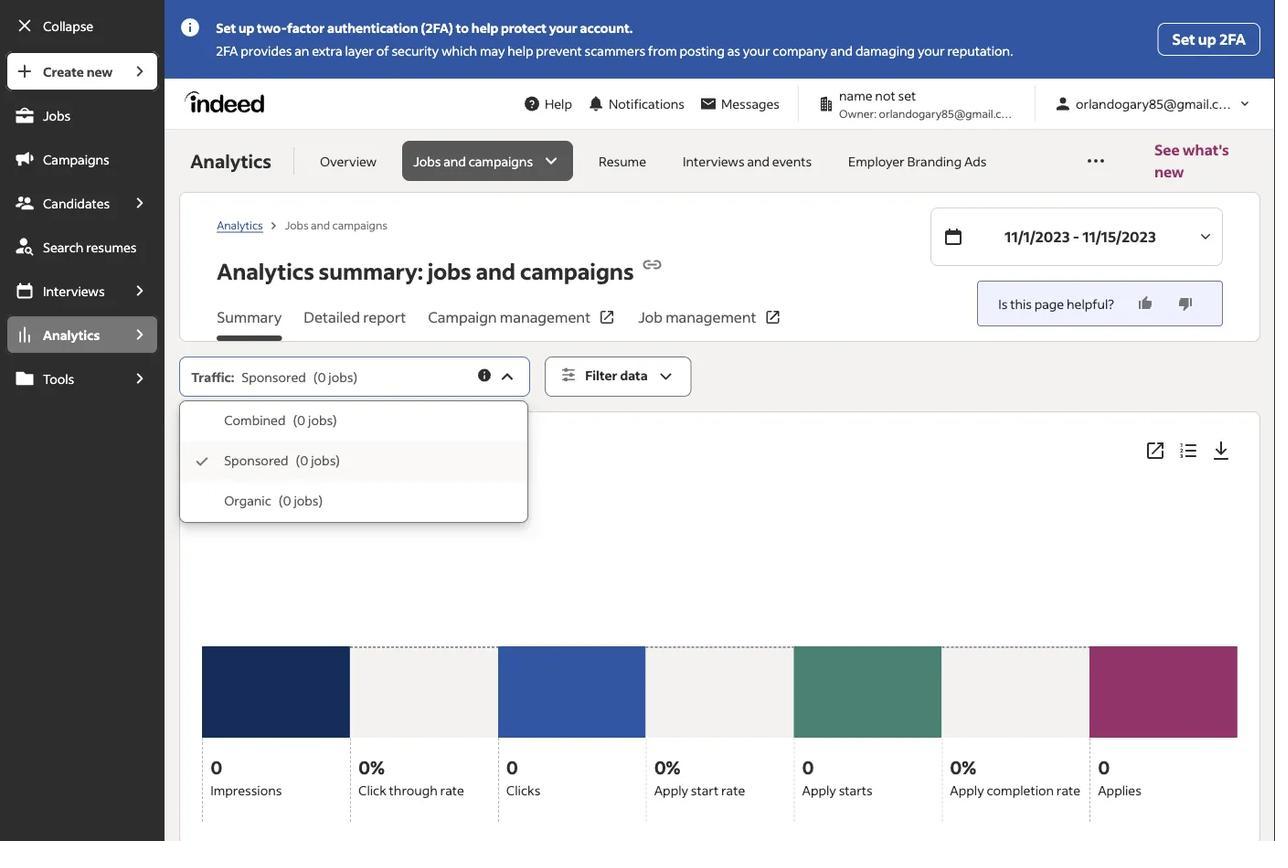Task type: vqa. For each thing, say whether or not it's contained in the screenshot.
left 29
no



Task type: describe. For each thing, give the bounding box(es) containing it.
campaign management link
[[428, 306, 616, 341]]

jobs inside button
[[413, 153, 441, 169]]

employer branding ads
[[849, 153, 987, 169]]

0 horizontal spatial your
[[549, 20, 578, 36]]

filter data button
[[545, 357, 692, 397]]

company
[[773, 43, 828, 59]]

management for job management
[[666, 308, 757, 326]]

0% apply completion rate
[[950, 755, 1081, 799]]

overflow menu image
[[1085, 150, 1107, 172]]

tools
[[43, 370, 74, 387]]

apply starts image
[[794, 482, 942, 738]]

2 vertical spatial jobs
[[285, 217, 309, 232]]

notifications
[[609, 96, 685, 112]]

resume link
[[588, 141, 657, 181]]

branding
[[908, 153, 962, 169]]

starts
[[839, 782, 873, 799]]

search resumes
[[43, 239, 137, 255]]

search
[[43, 239, 84, 255]]

export as csv image
[[1211, 440, 1233, 462]]

interviews for interviews and events
[[683, 153, 745, 169]]

what's
[[1183, 140, 1230, 159]]

impressions image
[[202, 482, 350, 738]]

this
[[1011, 295, 1032, 312]]

authentication
[[327, 20, 418, 36]]

rate for 0% apply completion rate
[[1057, 782, 1081, 799]]

( for combined
[[293, 412, 297, 428]]

candidates link
[[5, 183, 121, 223]]

orlandogary85@gmail.com inside the name not set owner: orlandogary85@gmail.com
[[879, 106, 1018, 120]]

funnel
[[320, 439, 378, 463]]

name
[[839, 87, 873, 104]]

jobs link
[[5, 95, 159, 135]]

0% apply start rate
[[654, 755, 746, 799]]

which
[[442, 43, 477, 59]]

1 apply start rate image from the top
[[646, 482, 794, 738]]

0 applies
[[1098, 755, 1142, 799]]

traffic:
[[191, 369, 234, 385]]

apply for 0% apply completion rate
[[950, 782, 985, 799]]

analytics inside menu bar
[[43, 326, 100, 343]]

create new link
[[5, 51, 121, 91]]

interviews for interviews
[[43, 283, 105, 299]]

campaign management
[[428, 308, 591, 326]]

events
[[773, 153, 812, 169]]

( up combined ( 0 jobs )
[[313, 369, 318, 385]]

detailed report link
[[304, 306, 406, 341]]

view detailed report image
[[1145, 440, 1167, 462]]

extra
[[312, 43, 343, 59]]

interviews and events link
[[672, 141, 823, 181]]

page
[[1035, 295, 1065, 312]]

from
[[648, 43, 677, 59]]

summary:
[[319, 257, 423, 285]]

as
[[728, 43, 741, 59]]

through
[[389, 782, 438, 799]]

report
[[363, 308, 406, 326]]

2 click through rate image from the top
[[350, 646, 498, 738]]

clicks image
[[498, 482, 646, 738]]

0 vertical spatial help
[[472, 20, 499, 36]]

of
[[376, 43, 389, 59]]

help button
[[516, 87, 580, 121]]

jobs and campaigns button
[[402, 141, 573, 181]]

damaging
[[856, 43, 915, 59]]

resumes
[[86, 239, 137, 255]]

jobs down 'detailed report' link
[[329, 369, 353, 385]]

list box containing combined
[[180, 401, 528, 522]]

and inside set up two-factor authentication (2fa) to help protect your account. 2fa provides an extra layer of security which may help prevent scammers from posting as your company and damaging your reputation.
[[831, 43, 853, 59]]

is
[[999, 295, 1008, 312]]

set up two-factor authentication (2fa) to help protect your account. 2fa provides an extra layer of security which may help prevent scammers from posting as your company and damaging your reputation.
[[216, 20, 1014, 59]]

clicks
[[506, 782, 541, 799]]

help
[[545, 96, 572, 112]]

messages
[[721, 96, 780, 112]]

candidates
[[43, 195, 110, 211]]

layer
[[345, 43, 374, 59]]

0 impressions
[[211, 755, 282, 799]]

-
[[1073, 227, 1080, 246]]

scammers
[[585, 43, 646, 59]]

2 vertical spatial campaigns
[[520, 257, 634, 285]]

prevent
[[536, 43, 582, 59]]

set
[[898, 87, 916, 104]]

) for organic ( 0 jobs )
[[319, 492, 323, 509]]

set for set up 2fa
[[1173, 30, 1196, 48]]

detailed
[[304, 308, 360, 326]]

organic ( 0 jobs )
[[224, 492, 323, 509]]

may
[[480, 43, 505, 59]]

2 apply completion rate image from the top
[[942, 646, 1090, 738]]

campaigns link
[[5, 139, 159, 179]]

0% for 0% click through rate
[[358, 755, 385, 779]]

orlandogary85@gmail.com button
[[1047, 87, 1261, 121]]

combined ( 0 jobs )
[[224, 412, 337, 428]]

0 inside 0 applies
[[1098, 755, 1110, 779]]

performance
[[202, 439, 317, 463]]

employer branding ads link
[[838, 141, 998, 181]]

table view image
[[1178, 440, 1200, 462]]

this page is helpful image
[[1137, 294, 1155, 313]]

performance funnel
[[202, 439, 378, 463]]

set up 2fa link
[[1158, 23, 1261, 56]]

filter data
[[585, 367, 648, 384]]

( for organic
[[279, 492, 283, 509]]

detailed report
[[304, 308, 406, 326]]

this filters data based on the type of traffic a job received, not the sponsored status of the job itself. some jobs may receive both sponsored and organic traffic. combined view shows all traffic. image
[[477, 367, 493, 384]]

provides
[[241, 43, 292, 59]]

1 apply completion rate image from the top
[[942, 482, 1090, 738]]

resume
[[599, 153, 646, 169]]

create new
[[43, 63, 113, 80]]

jobs for combined ( 0 jobs )
[[308, 412, 333, 428]]

0 vertical spatial analytics link
[[217, 217, 263, 233]]

set for set up two-factor authentication (2fa) to help protect your account. 2fa provides an extra layer of security which may help prevent scammers from posting as your company and damaging your reputation.
[[216, 20, 236, 36]]

protect
[[501, 20, 547, 36]]

job management link
[[638, 306, 782, 341]]

0 inside 0 impressions
[[211, 755, 223, 779]]

set up 2fa
[[1173, 30, 1246, 48]]

applies image
[[1090, 482, 1238, 738]]

and inside button
[[444, 153, 466, 169]]

0 clicks
[[506, 755, 541, 799]]

messages link
[[692, 87, 787, 121]]

2 horizontal spatial your
[[918, 43, 945, 59]]

combined
[[224, 412, 286, 428]]

0 inside 0 clicks
[[506, 755, 519, 779]]

0 horizontal spatial analytics link
[[5, 315, 121, 355]]

) for combined ( 0 jobs )
[[333, 412, 337, 428]]



Task type: locate. For each thing, give the bounding box(es) containing it.
list box
[[180, 401, 528, 522]]

posting
[[680, 43, 725, 59]]

completion
[[987, 782, 1054, 799]]

this page is not helpful image
[[1177, 294, 1195, 313]]

0 horizontal spatial apply
[[654, 782, 689, 799]]

1 vertical spatial jobs
[[413, 153, 441, 169]]

option up the sponsored ( 0 jobs )
[[180, 401, 528, 442]]

0 apply starts
[[802, 755, 873, 799]]

0 horizontal spatial new
[[87, 63, 113, 80]]

0 vertical spatial new
[[87, 63, 113, 80]]

search resumes link
[[5, 227, 159, 267]]

3 rate from the left
[[1057, 782, 1081, 799]]

see what's new button
[[1155, 130, 1254, 192]]

set left two-
[[216, 20, 236, 36]]

0% inside 0% click through rate
[[358, 755, 385, 779]]

interviews down the messages link
[[683, 153, 745, 169]]

0 horizontal spatial orlandogary85@gmail.com
[[879, 106, 1018, 120]]

up for 2fa
[[1199, 30, 1217, 48]]

0 vertical spatial sponsored
[[242, 369, 306, 385]]

interviews down search resumes link
[[43, 283, 105, 299]]

rate right completion
[[1057, 782, 1081, 799]]

1 vertical spatial interviews
[[43, 283, 105, 299]]

3 apply from the left
[[950, 782, 985, 799]]

)
[[353, 369, 358, 385], [333, 412, 337, 428], [336, 452, 340, 469], [319, 492, 323, 509]]

1 horizontal spatial management
[[666, 308, 757, 326]]

0% for 0% apply start rate
[[654, 755, 681, 779]]

up up orlandogary85@gmail.com popup button
[[1199, 30, 1217, 48]]

interviews and events
[[683, 153, 812, 169]]

two-
[[257, 20, 287, 36]]

2 apply from the left
[[802, 782, 837, 799]]

1 click through rate image from the top
[[350, 482, 498, 738]]

0%
[[358, 755, 385, 779], [654, 755, 681, 779], [950, 755, 977, 779]]

rate inside 0% apply start rate
[[721, 782, 746, 799]]

2 horizontal spatial 0%
[[950, 755, 977, 779]]

interviews inside menu bar
[[43, 283, 105, 299]]

set up orlandogary85@gmail.com popup button
[[1173, 30, 1196, 48]]

1 horizontal spatial jobs and campaigns
[[413, 153, 533, 169]]

option down funnel
[[180, 482, 528, 522]]

indeed home image
[[185, 91, 273, 113]]

1 vertical spatial campaigns
[[332, 217, 388, 232]]

) down the sponsored ( 0 jobs )
[[319, 492, 323, 509]]

create
[[43, 63, 84, 80]]

is this page helpful?
[[999, 295, 1115, 312]]

2 0% from the left
[[654, 755, 681, 779]]

help down protect on the left of the page
[[508, 43, 534, 59]]

tools link
[[5, 358, 121, 399]]

rate right start on the right bottom of the page
[[721, 782, 746, 799]]

campaigns up summary:
[[332, 217, 388, 232]]

see what's new
[[1155, 140, 1230, 181]]

0 horizontal spatial jobs
[[43, 107, 71, 123]]

apply inside "0% apply completion rate"
[[950, 782, 985, 799]]

( down combined ( 0 jobs )
[[296, 452, 300, 469]]

factor
[[287, 20, 325, 36]]

1 0% from the left
[[358, 755, 385, 779]]

) down combined ( 0 jobs )
[[336, 452, 340, 469]]

2fa
[[1220, 30, 1246, 48], [216, 43, 238, 59]]

apply completion rate image
[[942, 482, 1090, 738], [942, 646, 1090, 738]]

apply left completion
[[950, 782, 985, 799]]

2 option from the top
[[180, 442, 528, 482]]

1 rate from the left
[[440, 782, 464, 799]]

show shareable url image
[[642, 254, 663, 276]]

help right "to"
[[472, 20, 499, 36]]

to
[[456, 20, 469, 36]]

0 vertical spatial campaigns
[[469, 153, 533, 169]]

click
[[358, 782, 387, 799]]

campaigns down "help" button
[[469, 153, 533, 169]]

) down 'detailed report' link
[[353, 369, 358, 385]]

orlandogary85@gmail.com
[[1076, 96, 1238, 112], [879, 106, 1018, 120]]

0
[[318, 369, 326, 385], [297, 412, 306, 428], [300, 452, 309, 469], [283, 492, 291, 509], [211, 755, 223, 779], [506, 755, 519, 779], [802, 755, 814, 779], [1098, 755, 1110, 779]]

jobs for sponsored ( 0 jobs )
[[311, 452, 336, 469]]

apply left starts
[[802, 782, 837, 799]]

overview
[[320, 153, 377, 169]]

analytics summary: jobs and campaigns
[[217, 257, 634, 285]]

apply start rate image
[[646, 482, 794, 738], [646, 646, 794, 738]]

( right organic
[[279, 492, 283, 509]]

summary
[[217, 308, 282, 326]]

0 horizontal spatial 2fa
[[216, 43, 238, 59]]

2 apply start rate image from the top
[[646, 646, 794, 738]]

0% inside "0% apply completion rate"
[[950, 755, 977, 779]]

traffic: sponsored ( 0 jobs )
[[191, 369, 358, 385]]

account.
[[580, 20, 633, 36]]

helpful?
[[1067, 295, 1115, 312]]

menu bar containing create new
[[0, 51, 165, 841]]

1 option from the top
[[180, 401, 528, 442]]

0% inside 0% apply start rate
[[654, 755, 681, 779]]

1 horizontal spatial up
[[1199, 30, 1217, 48]]

sponsored down combined
[[224, 452, 289, 469]]

campaigns
[[469, 153, 533, 169], [332, 217, 388, 232], [520, 257, 634, 285]]

jobs up funnel
[[308, 412, 333, 428]]

orlandogary85@gmail.com inside popup button
[[1076, 96, 1238, 112]]

1 horizontal spatial analytics link
[[217, 217, 263, 233]]

management for campaign management
[[500, 308, 591, 326]]

11/1/2023
[[1005, 227, 1070, 246]]

apply
[[654, 782, 689, 799], [802, 782, 837, 799], [950, 782, 985, 799]]

analytics link
[[217, 217, 263, 233], [5, 315, 121, 355]]

option
[[180, 401, 528, 442], [180, 442, 528, 482], [180, 482, 528, 522]]

reputation.
[[948, 43, 1014, 59]]

0 horizontal spatial help
[[472, 20, 499, 36]]

2 management from the left
[[666, 308, 757, 326]]

apply for 0% apply start rate
[[654, 782, 689, 799]]

collapse button
[[5, 5, 159, 46]]

rate for 0% apply start rate
[[721, 782, 746, 799]]

1 vertical spatial jobs and campaigns
[[285, 217, 388, 232]]

set inside set up two-factor authentication (2fa) to help protect your account. 2fa provides an extra layer of security which may help prevent scammers from posting as your company and damaging your reputation.
[[216, 20, 236, 36]]

1 horizontal spatial set
[[1173, 30, 1196, 48]]

new inside 'see what's new'
[[1155, 162, 1185, 181]]

not
[[875, 87, 896, 104]]

sponsored
[[242, 369, 306, 385], [224, 452, 289, 469]]

1 horizontal spatial interviews
[[683, 153, 745, 169]]

1 vertical spatial analytics link
[[5, 315, 121, 355]]

jobs
[[428, 257, 472, 285], [329, 369, 353, 385], [308, 412, 333, 428], [311, 452, 336, 469], [294, 492, 319, 509]]

option containing organic
[[180, 482, 528, 522]]

your right as
[[743, 43, 770, 59]]

0% for 0% apply completion rate
[[950, 755, 977, 779]]

0 horizontal spatial up
[[239, 20, 254, 36]]

11/1/2023 - 11/15/2023
[[1005, 227, 1157, 246]]

11/15/2023
[[1083, 227, 1157, 246]]

start
[[691, 782, 719, 799]]

0 vertical spatial jobs
[[43, 107, 71, 123]]

jobs down the sponsored ( 0 jobs )
[[294, 492, 319, 509]]

campaign
[[428, 308, 497, 326]]

option down combined ( 0 jobs )
[[180, 442, 528, 482]]

1 horizontal spatial 2fa
[[1220, 30, 1246, 48]]

0 vertical spatial jobs and campaigns
[[413, 153, 533, 169]]

management right job
[[666, 308, 757, 326]]

0 vertical spatial interviews
[[683, 153, 745, 169]]

rate right through
[[440, 782, 464, 799]]

sponsored inside option
[[224, 452, 289, 469]]

job management
[[638, 308, 757, 326]]

campaigns inside button
[[469, 153, 533, 169]]

1 vertical spatial new
[[1155, 162, 1185, 181]]

up inside set up two-factor authentication (2fa) to help protect your account. 2fa provides an extra layer of security which may help prevent scammers from posting as your company and damaging your reputation.
[[239, 20, 254, 36]]

name not set owner: orlandogary85@gmail.com element
[[810, 86, 1024, 122]]

option containing sponsored
[[180, 442, 528, 482]]

campaigns left show shareable url image
[[520, 257, 634, 285]]

1 management from the left
[[500, 308, 591, 326]]

apply for 0 apply starts
[[802, 782, 837, 799]]

rate inside 0% click through rate
[[440, 782, 464, 799]]

1 horizontal spatial rate
[[721, 782, 746, 799]]

1 horizontal spatial your
[[743, 43, 770, 59]]

owner:
[[839, 106, 877, 120]]

menu bar
[[0, 51, 165, 841]]

1 horizontal spatial orlandogary85@gmail.com
[[1076, 96, 1238, 112]]

1 apply from the left
[[654, 782, 689, 799]]

new down see at right top
[[1155, 162, 1185, 181]]

0 inside 0 apply starts
[[802, 755, 814, 779]]

2 rate from the left
[[721, 782, 746, 799]]

interviews link
[[5, 271, 121, 311]]

rate inside "0% apply completion rate"
[[1057, 782, 1081, 799]]

3 0% from the left
[[950, 755, 977, 779]]

1 horizontal spatial help
[[508, 43, 534, 59]]

(2fa)
[[421, 20, 453, 36]]

) up funnel
[[333, 412, 337, 428]]

0 horizontal spatial jobs and campaigns
[[285, 217, 388, 232]]

0 horizontal spatial interviews
[[43, 283, 105, 299]]

your
[[549, 20, 578, 36], [743, 43, 770, 59], [918, 43, 945, 59]]

rate
[[440, 782, 464, 799], [721, 782, 746, 799], [1057, 782, 1081, 799]]

) for sponsored ( 0 jobs )
[[336, 452, 340, 469]]

2 horizontal spatial apply
[[950, 782, 985, 799]]

overview link
[[309, 141, 388, 181]]

( up the performance funnel
[[293, 412, 297, 428]]

1 horizontal spatial 0%
[[654, 755, 681, 779]]

new right create on the left top of the page
[[87, 63, 113, 80]]

2 horizontal spatial rate
[[1057, 782, 1081, 799]]

1 horizontal spatial new
[[1155, 162, 1185, 181]]

security
[[392, 43, 439, 59]]

option containing combined
[[180, 401, 528, 442]]

an
[[295, 43, 309, 59]]

apply inside 0 apply starts
[[802, 782, 837, 799]]

jobs up campaign
[[428, 257, 472, 285]]

summary link
[[217, 306, 282, 341]]

up left two-
[[239, 20, 254, 36]]

your right damaging on the top right of the page
[[918, 43, 945, 59]]

0% click through rate
[[358, 755, 464, 799]]

name not set owner: orlandogary85@gmail.com
[[839, 87, 1018, 120]]

collapse
[[43, 17, 93, 34]]

1 horizontal spatial apply
[[802, 782, 837, 799]]

filter
[[585, 367, 618, 384]]

1 horizontal spatial jobs
[[285, 217, 309, 232]]

apply left start on the right bottom of the page
[[654, 782, 689, 799]]

and
[[831, 43, 853, 59], [444, 153, 466, 169], [747, 153, 770, 169], [311, 217, 330, 232], [476, 257, 516, 285]]

sponsored up combined ( 0 jobs )
[[242, 369, 306, 385]]

campaigns
[[43, 151, 109, 167]]

orlandogary85@gmail.com up see at right top
[[1076, 96, 1238, 112]]

see
[[1155, 140, 1180, 159]]

jobs for organic ( 0 jobs )
[[294, 492, 319, 509]]

click through rate image
[[350, 482, 498, 738], [350, 646, 498, 738]]

employer
[[849, 153, 905, 169]]

0 horizontal spatial rate
[[440, 782, 464, 799]]

orlandogary85@gmail.com down set
[[879, 106, 1018, 120]]

management
[[500, 308, 591, 326], [666, 308, 757, 326]]

1 vertical spatial help
[[508, 43, 534, 59]]

up for two-
[[239, 20, 254, 36]]

( for sponsored
[[296, 452, 300, 469]]

1 vertical spatial sponsored
[[224, 452, 289, 469]]

2 horizontal spatial jobs
[[413, 153, 441, 169]]

jobs down combined ( 0 jobs )
[[311, 452, 336, 469]]

0 horizontal spatial set
[[216, 20, 236, 36]]

your up "prevent"
[[549, 20, 578, 36]]

up
[[239, 20, 254, 36], [1199, 30, 1217, 48]]

jobs and campaigns inside jobs and campaigns button
[[413, 153, 533, 169]]

sponsored ( 0 jobs )
[[224, 452, 340, 469]]

interviews
[[683, 153, 745, 169], [43, 283, 105, 299]]

management up filter
[[500, 308, 591, 326]]

3 option from the top
[[180, 482, 528, 522]]

0 horizontal spatial management
[[500, 308, 591, 326]]

job
[[638, 308, 663, 326]]

notifications button
[[580, 84, 692, 124]]

0 horizontal spatial 0%
[[358, 755, 385, 779]]

data
[[620, 367, 648, 384]]

rate for 0% click through rate
[[440, 782, 464, 799]]

2fa inside set up two-factor authentication (2fa) to help protect your account. 2fa provides an extra layer of security which may help prevent scammers from posting as your company and damaging your reputation.
[[216, 43, 238, 59]]

apply inside 0% apply start rate
[[654, 782, 689, 799]]



